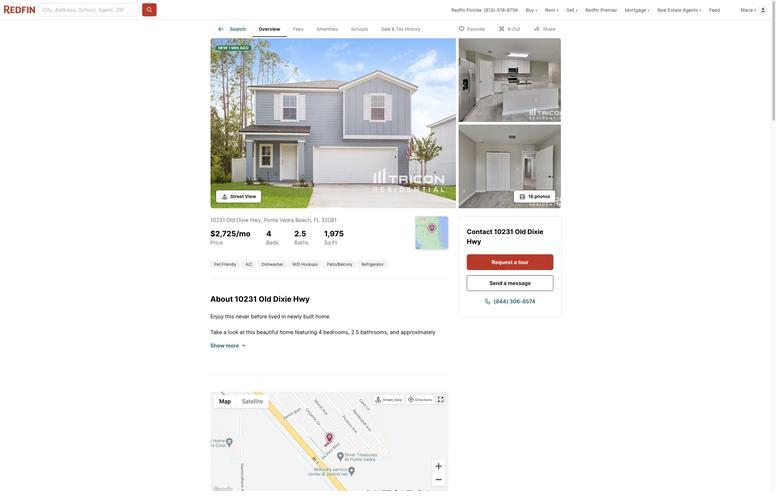 Task type: describe. For each thing, give the bounding box(es) containing it.
varies
[[338, 478, 352, 484]]

rent ▾ button
[[541, 0, 563, 20]]

an up submit
[[366, 431, 372, 437]]

lease
[[238, 478, 251, 484]]

home,
[[426, 415, 442, 422]]

1 horizontal spatial old
[[259, 295, 271, 304]]

buy
[[526, 7, 534, 13]]

tax
[[396, 26, 404, 32]]

to
[[287, 392, 293, 398]]

rent.
[[325, 486, 336, 491]]

0 horizontal spatial be
[[284, 470, 290, 477]]

2.5 inside take a look at this beautiful home featuring 4 bedrooms, 2.5 bathrooms, and approximately 1,975 square feet. enjoy the freedom of a virtually maintenance free lifestyle while residing in a great community. this home is professionally managed and maintained by tricon residential.
[[351, 329, 359, 335]]

execute
[[275, 439, 295, 445]]

a left look
[[224, 329, 227, 335]]

1 horizontal spatial lease
[[331, 447, 345, 453]]

tricon inside take a look at this beautiful home featuring 4 bedrooms, 2.5 bathrooms, and approximately 1,975 square feet. enjoy the freedom of a virtually maintenance free lifestyle while residing in a great community. this home is professionally managed and maintained by tricon residential.
[[395, 345, 410, 351]]

1 , from the left
[[261, 217, 262, 223]]

0 horizontal spatial are
[[237, 439, 245, 445]]

estate
[[668, 7, 682, 13]]

premier
[[601, 7, 617, 13]]

1 - from the top
[[210, 368, 213, 375]]

2 vertical spatial by
[[359, 431, 365, 437]]

however
[[420, 478, 441, 484]]

1 horizontal spatial 10231
[[235, 295, 257, 304]]

fraud
[[277, 384, 292, 390]]

deposit down completed
[[376, 415, 394, 422]]

an right "than"
[[349, 368, 355, 375]]

buy ▾ button
[[526, 0, 538, 20]]

refrigerator
[[362, 262, 384, 267]]

submit
[[356, 439, 373, 445]]

denied,
[[244, 431, 263, 437]]

residing
[[414, 337, 433, 343]]

2 within from the left
[[394, 447, 409, 453]]

0 vertical spatial are
[[435, 407, 443, 414]]

1 horizontal spatial be
[[386, 447, 393, 453]]

w/d hookups
[[292, 262, 318, 267]]

maintained
[[358, 345, 386, 351]]

requirement
[[210, 462, 240, 469]]

8756
[[507, 7, 518, 13]]

an up on
[[236, 407, 242, 414]]

of down communities).
[[407, 462, 412, 469]]

newly
[[287, 313, 302, 320]]

pays
[[360, 486, 372, 491]]

of right the beware
[[252, 368, 257, 375]]

map region
[[210, 340, 461, 491]]

0 vertical spatial residential
[[392, 368, 419, 375]]

submit search image
[[146, 7, 153, 13]]

2 , from the left
[[311, 217, 312, 223]]

/mo
[[236, 229, 251, 238]]

by inside take a look at this beautiful home featuring 4 bedrooms, 2.5 bathrooms, and approximately 1,975 square feet. enjoy the freedom of a virtually maintenance free lifestyle while residing in a great community. this home is professionally managed and maintained by tricon residential.
[[387, 345, 393, 351]]

email
[[387, 384, 400, 390]]

agents
[[683, 7, 698, 13]]

not
[[358, 462, 366, 469]]

show more
[[210, 342, 239, 349]]

0 vertical spatial street
[[230, 194, 244, 199]]

more,
[[308, 392, 322, 398]]

1 vertical spatial street view button
[[374, 396, 404, 404]]

feed
[[709, 7, 720, 13]]

is up canceled
[[346, 415, 350, 422]]

deposit up "rent." in the left bottom of the page
[[318, 478, 336, 484]]

new
[[218, 45, 228, 50]]

0 vertical spatial street view button
[[216, 190, 262, 203]]

directions button
[[406, 396, 434, 404]]

the up apply
[[293, 447, 301, 453]]

2 leasing from the left
[[420, 368, 438, 375]]

tricon right the official
[[375, 368, 390, 375]]

redfin for redfin florida: (813)-518-8756
[[452, 7, 465, 13]]

is down credited
[[239, 431, 243, 437]]

request a tour
[[492, 259, 528, 265]]

is down considered
[[226, 423, 230, 430]]

1 vertical spatial street
[[383, 398, 393, 402]]

if
[[293, 368, 297, 375]]

tricon down the
[[315, 454, 330, 461]]

and up lifestyle
[[390, 329, 399, 335]]

home. inside - please beware of leasing fraud! if someone other than an official tricon residential leasing agent attempts to rent you a home that is owned and professionally managed by tricon residential, please call our fraud prevention hotline at 877.241.9085 or email us at fraud@triconresidential.com. to learn more, visit triconresidential.com/resources/fraud- prevention. - there is an application fee of $55 per occupant aged 18 or older. completed applications are considered on a "first-come, first-served" basis. there is a holding deposit of $250 per home, which is credited to the approved applicant's first month's rent after move-in, refunded if the application is denied, or forfeited if the move-in is canceled by an approved applicant. approved applicants are required to execute a lease agreement and submit the full security deposit within 48 hours after approval of the lease. the lease start date must be within 10 days after approval (certain exceptions may apply at tricon single-family rental communities). this requirement is applicable even if an approved applicant has not seen the inside of the home. tricon residential is proud to be an equal opportunity housing provider. - minimum lease term is one-year. security deposit varies based upon credit criteria; however standard security deposit equals one month's rent. resident pays for all utilities including trash
[[423, 462, 438, 469]]

of right fee
[[281, 407, 286, 414]]

the down applicant's
[[298, 431, 306, 437]]

1 horizontal spatial view
[[394, 398, 402, 402]]

friendly
[[222, 262, 236, 267]]

credit
[[384, 478, 399, 484]]

applicant
[[324, 462, 347, 469]]

to up please
[[250, 376, 255, 382]]

the down 10 at the right of the page
[[413, 462, 422, 469]]

0 vertical spatial home
[[280, 329, 293, 335]]

take
[[210, 329, 222, 335]]

redfin premier
[[586, 7, 617, 13]]

is down someone
[[309, 376, 313, 382]]

favorite button
[[453, 22, 490, 35]]

before
[[251, 313, 267, 320]]

beds
[[266, 239, 279, 246]]

triconresidential.com/resources/fraud-
[[335, 392, 430, 398]]

the up provider.
[[381, 462, 389, 469]]

provider.
[[367, 470, 388, 477]]

satellite button
[[236, 395, 269, 408]]

sale & tax history
[[381, 26, 421, 32]]

amenities
[[317, 26, 338, 32]]

our
[[268, 384, 276, 390]]

has
[[348, 462, 357, 469]]

rent
[[545, 7, 555, 13]]

redfin premier button
[[582, 0, 621, 20]]

0 vertical spatial approval
[[263, 447, 285, 453]]

forfeited
[[271, 431, 292, 437]]

0 horizontal spatial approval
[[210, 454, 232, 461]]

1 horizontal spatial there
[[331, 415, 345, 422]]

1 vertical spatial street view
[[383, 398, 402, 402]]

map entry image
[[415, 216, 448, 249]]

is down prevention.
[[230, 407, 234, 414]]

real estate agents ▾
[[657, 7, 702, 13]]

approved
[[424, 431, 448, 437]]

term
[[253, 478, 264, 484]]

0 vertical spatial view
[[245, 194, 256, 199]]

agent
[[210, 376, 225, 382]]

of up in,
[[396, 415, 401, 422]]

a right execute on the bottom left of the page
[[296, 439, 299, 445]]

0 vertical spatial if
[[427, 423, 430, 430]]

fraud@triconresidential.com.
[[210, 392, 285, 398]]

is up term
[[256, 470, 260, 477]]

0 horizontal spatial approved
[[270, 423, 293, 430]]

applicant's
[[295, 423, 321, 430]]

all
[[382, 486, 387, 491]]

a right on
[[247, 415, 250, 422]]

based
[[354, 478, 369, 484]]

to down even
[[277, 470, 282, 477]]

a left holding
[[352, 415, 355, 422]]

a left tour
[[514, 259, 517, 265]]

maria ▾
[[741, 7, 756, 13]]

(844) 306-6574 link
[[467, 294, 553, 309]]

1 horizontal spatial approved
[[299, 462, 323, 469]]

2 - from the top
[[210, 407, 213, 414]]

managed inside take a look at this beautiful home featuring 4 bedrooms, 2.5 bathrooms, and approximately 1,975 square feet. enjoy the freedom of a virtually maintenance free lifestyle while residing in a great community. this home is professionally managed and maintained by tricon residential.
[[323, 345, 346, 351]]

show
[[210, 342, 225, 349]]

old for 10231 old dixie hwy
[[515, 228, 526, 236]]

buy ▾ button
[[522, 0, 541, 20]]

0 horizontal spatial street view
[[230, 194, 256, 199]]

inside
[[391, 462, 405, 469]]

and down "than"
[[332, 376, 342, 382]]

the inside take a look at this beautiful home featuring 4 bedrooms, 2.5 bathrooms, and approximately 1,975 square feet. enjoy the freedom of a virtually maintenance free lifestyle while residing in a great community. this home is professionally managed and maintained by tricon residential.
[[271, 337, 279, 343]]

look
[[228, 329, 238, 335]]

a right residing
[[441, 337, 444, 343]]

0 vertical spatial this
[[225, 313, 234, 320]]

take a look at this beautiful home featuring 4 bedrooms, 2.5 bathrooms, and approximately 1,975 square feet. enjoy the freedom of a virtually maintenance free lifestyle while residing in a great community. this home is professionally managed and maintained by tricon residential.
[[210, 329, 444, 351]]

amenities tab
[[310, 21, 344, 37]]

2.5 inside 2.5 baths
[[294, 229, 306, 238]]

and up 'start'
[[345, 439, 355, 445]]

0 horizontal spatial residential
[[227, 470, 254, 477]]

and down maintenance
[[348, 345, 357, 351]]

1 vertical spatial if
[[293, 431, 297, 437]]

this inside take a look at this beautiful home featuring 4 bedrooms, 2.5 bathrooms, and approximately 1,975 square feet. enjoy the freedom of a virtually maintenance free lifestyle while residing in a great community. this home is professionally managed and maintained by tricon residential.
[[255, 345, 265, 351]]

City, Address, School, Agent, ZIP search field
[[39, 3, 140, 16]]

▾ for rent ▾
[[557, 7, 559, 13]]

w/d
[[292, 262, 300, 267]]

prevention.
[[210, 399, 238, 406]]

10231 for 10231 old dixie hwy
[[494, 228, 513, 236]]

prevention
[[293, 384, 320, 390]]

fees tab
[[287, 21, 310, 37]]

lifestyle
[[379, 337, 398, 343]]

a right send
[[504, 280, 507, 286]]

the
[[320, 447, 329, 453]]

0 vertical spatial per
[[299, 407, 307, 414]]

deposit down term
[[255, 486, 274, 491]]

0 horizontal spatial rent
[[256, 376, 266, 382]]

year.
[[283, 478, 294, 484]]

1 vertical spatial home
[[267, 345, 281, 351]]

never
[[236, 313, 250, 320]]

1 vertical spatial application
[[210, 431, 237, 437]]

at inside take a look at this beautiful home featuring 4 bedrooms, 2.5 bathrooms, and approximately 1,975 square feet. enjoy the freedom of a virtually maintenance free lifestyle while residing in a great community. this home is professionally managed and maintained by tricon residential.
[[240, 329, 245, 335]]

1 vertical spatial or
[[354, 407, 359, 414]]

contact
[[467, 228, 494, 236]]

photos
[[535, 194, 550, 199]]

deposit up days
[[414, 439, 432, 445]]

refunded
[[403, 423, 425, 430]]

professionally inside - please beware of leasing fraud! if someone other than an official tricon residential leasing agent attempts to rent you a home that is owned and professionally managed by tricon residential, please call our fraud prevention hotline at 877.241.9085 or email us at fraud@triconresidential.com. to learn more, visit triconresidential.com/resources/fraud- prevention. - there is an application fee of $55 per occupant aged 18 or older. completed applications are considered on a "first-come, first-served" basis. there is a holding deposit of $250 per home, which is credited to the approved applicant's first month's rent after move-in, refunded if the application is denied, or forfeited if the move-in is canceled by an approved applicant. approved applicants are required to execute a lease agreement and submit the full security deposit within 48 hours after approval of the lease. the lease start date must be within 10 days after approval (certain exceptions may apply at tricon single-family rental communities). this requirement is applicable even if an approved applicant has not seen the inside of the home. tricon residential is proud to be an equal opportunity housing provider. - minimum lease term is one-year. security deposit varies based upon credit criteria; however standard security deposit equals one month's rent. resident pays for all utilities including trash
[[343, 376, 377, 382]]

$2,725
[[210, 229, 236, 238]]

a right you
[[278, 376, 281, 382]]

to down forfeited
[[269, 439, 274, 445]]

0 horizontal spatial or
[[264, 431, 269, 437]]

1
[[229, 45, 230, 50]]

0 vertical spatial enjoy
[[210, 313, 224, 320]]

mortgage ▾ button
[[621, 0, 654, 20]]

1 horizontal spatial move-
[[380, 423, 395, 430]]



Task type: locate. For each thing, give the bounding box(es) containing it.
▾ right sell
[[576, 7, 578, 13]]

lease up single-
[[331, 447, 345, 453]]

tricon down 'requirement'
[[210, 470, 226, 477]]

1 horizontal spatial 1,975
[[324, 229, 344, 238]]

learn
[[294, 392, 307, 398]]

(844) 306-6574
[[494, 298, 536, 305]]

0 vertical spatial 1,975
[[324, 229, 344, 238]]

1 vertical spatial be
[[284, 470, 290, 477]]

beautiful
[[257, 329, 278, 335]]

home inside - please beware of leasing fraud! if someone other than an official tricon residential leasing agent attempts to rent you a home that is owned and professionally managed by tricon residential, please call our fraud prevention hotline at 877.241.9085 or email us at fraud@triconresidential.com. to learn more, visit triconresidential.com/resources/fraud- prevention. - there is an application fee of $55 per occupant aged 18 or older. completed applications are considered on a "first-come, first-served" basis. there is a holding deposit of $250 per home, which is credited to the approved applicant's first month's rent after move-in, refunded if the application is denied, or forfeited if the move-in is canceled by an approved applicant. approved applicants are required to execute a lease agreement and submit the full security deposit within 48 hours after approval of the lease. the lease start date must be within 10 days after approval (certain exceptions may apply at tricon single-family rental communities). this requirement is applicable even if an approved applicant has not seen the inside of the home. tricon residential is proud to be an equal opportunity housing provider. - minimum lease term is one-year. security deposit varies based upon credit criteria; however standard security deposit equals one month's rent. resident pays for all utilities including trash
[[282, 376, 296, 382]]

1,975 inside take a look at this beautiful home featuring 4 bedrooms, 2.5 bathrooms, and approximately 1,975 square feet. enjoy the freedom of a virtually maintenance free lifestyle while residing in a great community. this home is professionally managed and maintained by tricon residential.
[[210, 337, 223, 343]]

18
[[528, 194, 534, 199], [347, 407, 352, 414]]

sale & tax history tab
[[375, 21, 427, 37]]

criteria;
[[400, 478, 419, 484]]

2.5
[[294, 229, 306, 238], [351, 329, 359, 335]]

hwy down contact
[[467, 238, 481, 246]]

hwy inside 10231 old dixie hwy
[[467, 238, 481, 246]]

at right us
[[409, 384, 414, 390]]

fee
[[272, 407, 279, 414]]

visit
[[324, 392, 334, 398]]

menu bar containing map
[[214, 395, 269, 408]]

0 vertical spatial 2.5
[[294, 229, 306, 238]]

0 horizontal spatial 2.5
[[294, 229, 306, 238]]

1 ▾ from the left
[[535, 7, 538, 13]]

1 horizontal spatial after
[[366, 423, 378, 430]]

1 horizontal spatial or
[[354, 407, 359, 414]]

of up may
[[286, 447, 291, 453]]

there up considered
[[214, 407, 229, 414]]

1 vertical spatial this
[[246, 329, 255, 335]]

enjoy inside take a look at this beautiful home featuring 4 bedrooms, 2.5 bathrooms, and approximately 1,975 square feet. enjoy the freedom of a virtually maintenance free lifestyle while residing in a great community. this home is professionally managed and maintained by tricon residential.
[[256, 337, 269, 343]]

redfin left the 'premier'
[[586, 7, 599, 13]]

managed inside - please beware of leasing fraud! if someone other than an official tricon residential leasing agent attempts to rent you a home that is owned and professionally managed by tricon residential, please call our fraud prevention hotline at 877.241.9085 or email us at fraud@triconresidential.com. to learn more, visit triconresidential.com/resources/fraud- prevention. - there is an application fee of $55 per occupant aged 18 or older. completed applications are considered on a "first-come, first-served" basis. there is a holding deposit of $250 per home, which is credited to the approved applicant's first month's rent after move-in, refunded if the application is denied, or forfeited if the move-in is canceled by an approved applicant. approved applicants are required to execute a lease agreement and submit the full security deposit within 48 hours after approval of the lease. the lease start date must be within 10 days after approval (certain exceptions may apply at tricon single-family rental communities). this requirement is applicable even if an approved applicant has not seen the inside of the home. tricon residential is proud to be an equal opportunity housing provider. - minimum lease term is one-year. security deposit varies based upon credit criteria; however standard security deposit equals one month's rent. resident pays for all utilities including trash
[[379, 376, 402, 382]]

tricon up the directions button
[[411, 376, 426, 382]]

hwy left ponte
[[250, 217, 261, 223]]

10231 up request
[[494, 228, 513, 236]]

0 vertical spatial there
[[214, 407, 229, 414]]

0 horizontal spatial old
[[226, 217, 235, 223]]

2 horizontal spatial by
[[403, 376, 409, 382]]

rent ▾
[[545, 7, 559, 13]]

beach
[[295, 217, 311, 223]]

10231 inside 10231 old dixie hwy
[[494, 228, 513, 236]]

0 vertical spatial in
[[282, 313, 286, 320]]

1 vertical spatial approved
[[374, 431, 397, 437]]

in inside take a look at this beautiful home featuring 4 bedrooms, 2.5 bathrooms, and approximately 1,975 square feet. enjoy the freedom of a virtually maintenance free lifestyle while residing in a great community. this home is professionally managed and maintained by tricon residential.
[[435, 337, 439, 343]]

▾
[[535, 7, 538, 13], [557, 7, 559, 13], [576, 7, 578, 13], [648, 7, 650, 13], [700, 7, 702, 13], [754, 7, 756, 13]]

1 vertical spatial home.
[[423, 462, 438, 469]]

considered
[[210, 415, 238, 422]]

tab list
[[210, 20, 432, 37]]

2 horizontal spatial dixie
[[527, 228, 543, 236]]

this
[[255, 345, 265, 351], [421, 454, 431, 461]]

▾ inside dropdown button
[[700, 7, 702, 13]]

home. right built
[[316, 313, 331, 320]]

canceled
[[335, 431, 357, 437]]

4 inside 4 beds
[[266, 229, 271, 238]]

month's
[[334, 423, 354, 430], [303, 486, 323, 491]]

housing
[[345, 470, 365, 477]]

move- up full
[[380, 423, 395, 430]]

32081
[[321, 217, 337, 223]]

us
[[402, 384, 408, 390]]

google image
[[212, 485, 234, 491]]

2 ▾ from the left
[[557, 7, 559, 13]]

street view button
[[216, 190, 262, 203], [374, 396, 404, 404]]

seen
[[368, 462, 380, 469]]

- up "agent"
[[210, 368, 213, 375]]

standard
[[210, 486, 232, 491]]

there
[[214, 407, 229, 414], [331, 415, 345, 422]]

4 ▾ from the left
[[648, 7, 650, 13]]

18 inside button
[[528, 194, 534, 199]]

10231 for 10231 old dixie hwy , ponte vedra beach , fl 32081
[[210, 217, 225, 223]]

2 vertical spatial if
[[287, 462, 290, 469]]

a down featuring
[[309, 337, 312, 343]]

(certain
[[233, 454, 252, 461]]

2 redfin from the left
[[586, 7, 599, 13]]

approval up 'requirement'
[[210, 454, 232, 461]]

4
[[266, 229, 271, 238], [319, 329, 322, 335]]

hwy for 10231 old dixie hwy
[[467, 238, 481, 246]]

2.5 up maintenance
[[351, 329, 359, 335]]

old inside 10231 old dixie hwy
[[515, 228, 526, 236]]

this down days
[[421, 454, 431, 461]]

▾ right the 'rent'
[[557, 7, 559, 13]]

1 horizontal spatial rent
[[355, 423, 365, 430]]

by up submit
[[359, 431, 365, 437]]

be
[[386, 447, 393, 453], [284, 470, 290, 477]]

1 vertical spatial by
[[403, 376, 409, 382]]

full
[[384, 439, 391, 445]]

0 vertical spatial lease
[[300, 439, 315, 445]]

approved up equal
[[299, 462, 323, 469]]

3 ▾ from the left
[[576, 7, 578, 13]]

which
[[210, 423, 225, 430]]

1 vertical spatial move-
[[308, 431, 323, 437]]

1 vertical spatial 4
[[319, 329, 322, 335]]

home down fraud!
[[282, 376, 296, 382]]

1 horizontal spatial leasing
[[420, 368, 438, 375]]

▾ right agents
[[700, 7, 702, 13]]

2 vertical spatial 10231
[[235, 295, 257, 304]]

home. up however
[[423, 462, 438, 469]]

2 vertical spatial hwy
[[293, 295, 310, 304]]

0 horizontal spatial application
[[210, 431, 237, 437]]

0 horizontal spatial 18
[[347, 407, 352, 414]]

0 horizontal spatial home.
[[316, 313, 331, 320]]

1 vertical spatial -
[[210, 407, 213, 414]]

fl
[[314, 217, 320, 223]]

1 vertical spatial rent
[[355, 423, 365, 430]]

0 horizontal spatial month's
[[303, 486, 323, 491]]

start
[[347, 447, 359, 453]]

10231 old dixie hwy
[[467, 228, 543, 246]]

2 horizontal spatial if
[[427, 423, 430, 430]]

dixie for 10231 old dixie hwy
[[527, 228, 543, 236]]

approximately
[[401, 329, 436, 335]]

is up agreement
[[329, 431, 333, 437]]

1 vertical spatial dixie
[[527, 228, 543, 236]]

are up hours
[[237, 439, 245, 445]]

1 horizontal spatial street view
[[383, 398, 402, 402]]

"first-
[[251, 415, 266, 422]]

application up "first-
[[243, 407, 270, 414]]

this inside - please beware of leasing fraud! if someone other than an official tricon residential leasing agent attempts to rent you a home that is owned and professionally managed by tricon residential, please call our fraud prevention hotline at 877.241.9085 or email us at fraud@triconresidential.com. to learn more, visit triconresidential.com/resources/fraud- prevention. - there is an application fee of $55 per occupant aged 18 or older. completed applications are considered on a "first-come, first-served" basis. there is a holding deposit of $250 per home, which is credited to the approved applicant's first month's rent after move-in, refunded if the application is denied, or forfeited if the move-in is canceled by an approved applicant. approved applicants are required to execute a lease agreement and submit the full security deposit within 48 hours after approval of the lease. the lease start date must be within 10 days after approval (certain exceptions may apply at tricon single-family rental communities). this requirement is applicable even if an approved applicant has not seen the inside of the home. tricon residential is proud to be an equal opportunity housing provider. - minimum lease term is one-year. security deposit varies based upon credit criteria; however standard security deposit equals one month's rent. resident pays for all utilities including trash
[[421, 454, 431, 461]]

0 vertical spatial 4
[[266, 229, 271, 238]]

1 within from the left
[[210, 447, 225, 453]]

home.
[[316, 313, 331, 320], [423, 462, 438, 469]]

the down "first-
[[260, 423, 268, 430]]

an up year.
[[291, 470, 297, 477]]

3 - from the top
[[210, 478, 213, 484]]

after down holding
[[366, 423, 378, 430]]

come,
[[266, 415, 281, 422]]

by down lifestyle
[[387, 345, 393, 351]]

per down applications
[[417, 415, 425, 422]]

leasing up you
[[258, 368, 276, 375]]

in right lived
[[282, 313, 286, 320]]

is down the (certain
[[242, 462, 246, 469]]

dixie inside 10231 old dixie hwy
[[527, 228, 543, 236]]

1 vertical spatial hwy
[[467, 238, 481, 246]]

of inside take a look at this beautiful home featuring 4 bedrooms, 2.5 bathrooms, and approximately 1,975 square feet. enjoy the freedom of a virtually maintenance free lifestyle while residing in a great community. this home is professionally managed and maintained by tricon residential.
[[302, 337, 307, 343]]

tricon down while
[[395, 345, 410, 351]]

applicants
[[210, 439, 236, 445]]

hwy for 10231 old dixie hwy , ponte vedra beach , fl 32081
[[250, 217, 261, 223]]

0 vertical spatial home.
[[316, 313, 331, 320]]

is inside take a look at this beautiful home featuring 4 bedrooms, 2.5 bathrooms, and approximately 1,975 square feet. enjoy the freedom of a virtually maintenance free lifestyle while residing in a great community. this home is professionally managed and maintained by tricon residential.
[[282, 345, 286, 351]]

▾ for buy ▾
[[535, 7, 538, 13]]

this inside take a look at this beautiful home featuring 4 bedrooms, 2.5 bathrooms, and approximately 1,975 square feet. enjoy the freedom of a virtually maintenance free lifestyle while residing in a great community. this home is professionally managed and maintained by tricon residential.
[[246, 329, 255, 335]]

0 horizontal spatial this
[[255, 345, 265, 351]]

of down featuring
[[302, 337, 307, 343]]

0 vertical spatial move-
[[380, 423, 395, 430]]

0 vertical spatial rent
[[256, 376, 266, 382]]

credited
[[232, 423, 252, 430]]

0 vertical spatial month's
[[334, 423, 354, 430]]

1 vertical spatial professionally
[[343, 376, 377, 382]]

after right days
[[431, 447, 442, 453]]

image image
[[210, 38, 456, 208], [459, 38, 561, 122], [459, 125, 561, 208]]

leasing down residential.
[[420, 368, 438, 375]]

share button
[[528, 22, 561, 35]]

0 horizontal spatial per
[[299, 407, 307, 414]]

directions
[[415, 398, 432, 402]]

0 horizontal spatial dixie
[[236, 217, 249, 223]]

redfin left the florida:
[[452, 7, 465, 13]]

tab list containing search
[[210, 20, 432, 37]]

the down beautiful
[[271, 337, 279, 343]]

ago
[[240, 45, 249, 50]]

application
[[243, 407, 270, 414], [210, 431, 237, 437]]

hwy up 'newly'
[[293, 295, 310, 304]]

18 right the 'aged'
[[347, 407, 352, 414]]

per
[[299, 407, 307, 414], [417, 415, 425, 422]]

1 horizontal spatial by
[[387, 345, 393, 351]]

1 horizontal spatial managed
[[379, 376, 402, 382]]

an down apply
[[292, 462, 298, 469]]

2 vertical spatial approved
[[299, 462, 323, 469]]

306-
[[510, 298, 522, 305]]

0 vertical spatial -
[[210, 368, 213, 375]]

message
[[508, 280, 531, 286]]

overview tab
[[252, 21, 287, 37]]

fees
[[293, 26, 304, 32]]

18 left photos
[[528, 194, 534, 199]]

0 horizontal spatial leasing
[[258, 368, 276, 375]]

search link
[[217, 25, 246, 33]]

or up 'triconresidential.com/resources/fraud-'
[[381, 384, 386, 390]]

within up communities).
[[394, 447, 409, 453]]

in inside - please beware of leasing fraud! if someone other than an official tricon residential leasing agent attempts to rent you a home that is owned and professionally managed by tricon residential, please call our fraud prevention hotline at 877.241.9085 or email us at fraud@triconresidential.com. to learn more, visit triconresidential.com/resources/fraud- prevention. - there is an application fee of $55 per occupant aged 18 or older. completed applications are considered on a "first-come, first-served" basis. there is a holding deposit of $250 per home, which is credited to the approved applicant's first month's rent after move-in, refunded if the application is denied, or forfeited if the move-in is canceled by an approved applicant. approved applicants are required to execute a lease agreement and submit the full security deposit within 48 hours after approval of the lease. the lease start date must be within 10 days after approval (certain exceptions may apply at tricon single-family rental communities). this requirement is applicable even if an approved applicant has not seen the inside of the home. tricon residential is proud to be an equal opportunity housing provider. - minimum lease term is one-year. security deposit varies based upon credit criteria; however standard security deposit equals one month's rent. resident pays for all utilities including trash
[[323, 431, 328, 437]]

old for 10231 old dixie hwy , ponte vedra beach , fl 32081
[[226, 217, 235, 223]]

professionally inside take a look at this beautiful home featuring 4 bedrooms, 2.5 bathrooms, and approximately 1,975 square feet. enjoy the freedom of a virtually maintenance free lifestyle while residing in a great community. this home is professionally managed and maintained by tricon residential.
[[287, 345, 322, 351]]

0 vertical spatial by
[[387, 345, 393, 351]]

residential up us
[[392, 368, 419, 375]]

1 horizontal spatial application
[[243, 407, 270, 414]]

are
[[435, 407, 443, 414], [237, 439, 245, 445]]

18 photos button
[[514, 190, 556, 203]]

move- down applicant's
[[308, 431, 323, 437]]

old up tour
[[515, 228, 526, 236]]

be down full
[[386, 447, 393, 453]]

0 horizontal spatial lease
[[300, 439, 315, 445]]

2 horizontal spatial or
[[381, 384, 386, 390]]

resident
[[337, 486, 359, 491]]

0 vertical spatial old
[[226, 217, 235, 223]]

approved
[[270, 423, 293, 430], [374, 431, 397, 437], [299, 462, 323, 469]]

6 ▾ from the left
[[754, 7, 756, 13]]

1 vertical spatial lease
[[331, 447, 345, 453]]

0 vertical spatial street view
[[230, 194, 256, 199]]

rental
[[367, 454, 382, 461]]

0 horizontal spatial ,
[[261, 217, 262, 223]]

2 horizontal spatial 10231
[[494, 228, 513, 236]]

pet friendly
[[214, 262, 236, 267]]

1 horizontal spatial dixie
[[273, 295, 292, 304]]

0 vertical spatial or
[[381, 384, 386, 390]]

freedom
[[280, 337, 301, 343]]

month's down 'security'
[[303, 486, 323, 491]]

within down applicants
[[210, 447, 225, 453]]

877.241.9085
[[346, 384, 379, 390]]

if down may
[[287, 462, 290, 469]]

&
[[392, 26, 395, 32]]

per up served"
[[299, 407, 307, 414]]

in,
[[395, 423, 401, 430]]

schools
[[351, 26, 368, 32]]

2 vertical spatial home
[[282, 376, 296, 382]]

residential,
[[210, 384, 239, 390]]

2 horizontal spatial old
[[515, 228, 526, 236]]

lease up lease.
[[300, 439, 315, 445]]

application up applicants
[[210, 431, 237, 437]]

bathrooms,
[[360, 329, 389, 335]]

4 inside take a look at this beautiful home featuring 4 bedrooms, 2.5 bathrooms, and approximately 1,975 square feet. enjoy the freedom of a virtually maintenance free lifestyle while residing in a great community. this home is professionally managed and maintained by tricon residential.
[[319, 329, 322, 335]]

ft
[[332, 239, 337, 246]]

1 vertical spatial 10231
[[494, 228, 513, 236]]

1 vertical spatial month's
[[303, 486, 323, 491]]

hwy
[[250, 217, 261, 223], [467, 238, 481, 246], [293, 295, 310, 304]]

featuring
[[295, 329, 317, 335]]

1 horizontal spatial professionally
[[343, 376, 377, 382]]

2 horizontal spatial hwy
[[467, 238, 481, 246]]

favorite
[[468, 26, 485, 32]]

0 horizontal spatial move-
[[308, 431, 323, 437]]

required
[[247, 439, 267, 445]]

1 vertical spatial old
[[515, 228, 526, 236]]

1 horizontal spatial home.
[[423, 462, 438, 469]]

at right look
[[240, 329, 245, 335]]

rent ▾ button
[[545, 0, 559, 20]]

2 horizontal spatial after
[[431, 447, 442, 453]]

, left fl
[[311, 217, 312, 223]]

redfin inside "redfin premier" button
[[586, 7, 599, 13]]

basis.
[[315, 415, 329, 422]]

1 horizontal spatial security
[[393, 439, 412, 445]]

1 vertical spatial are
[[237, 439, 245, 445]]

0 horizontal spatial if
[[287, 462, 290, 469]]

single-
[[332, 454, 349, 461]]

▾ for sell ▾
[[576, 7, 578, 13]]

1,975 up great
[[210, 337, 223, 343]]

and
[[390, 329, 399, 335], [348, 345, 357, 351], [332, 376, 342, 382], [345, 439, 355, 445]]

dixie for 10231 old dixie hwy , ponte vedra beach , fl 32081
[[236, 217, 249, 223]]

new 1 min ago
[[218, 45, 249, 50]]

be up year.
[[284, 470, 290, 477]]

▾ right 'buy'
[[535, 7, 538, 13]]

managed
[[323, 345, 346, 351], [379, 376, 402, 382]]

the up "approved"
[[431, 423, 439, 430]]

▾ for mortgage ▾
[[648, 7, 650, 13]]

1 vertical spatial there
[[331, 415, 345, 422]]

managed down virtually
[[323, 345, 346, 351]]

1 horizontal spatial residential
[[392, 368, 419, 375]]

is down proud
[[265, 478, 269, 484]]

1 vertical spatial enjoy
[[256, 337, 269, 343]]

10231 up never in the left of the page
[[235, 295, 257, 304]]

$55
[[287, 407, 297, 414]]

in down "first" at the left of page
[[323, 431, 328, 437]]

18 inside - please beware of leasing fraud! if someone other than an official tricon residential leasing agent attempts to rent you a home that is owned and professionally managed by tricon residential, please call our fraud prevention hotline at 877.241.9085 or email us at fraud@triconresidential.com. to learn more, visit triconresidential.com/resources/fraud- prevention. - there is an application fee of $55 per occupant aged 18 or older. completed applications are considered on a "first-come, first-served" basis. there is a holding deposit of $250 per home, which is credited to the approved applicant's first month's rent after move-in, refunded if the application is denied, or forfeited if the move-in is canceled by an approved applicant. approved applicants are required to execute a lease agreement and submit the full security deposit within 48 hours after approval of the lease. the lease start date must be within 10 days after approval (certain exceptions may apply at tricon single-family rental communities). this requirement is applicable even if an approved applicant has not seen the inside of the home. tricon residential is proud to be an equal opportunity housing provider. - minimum lease term is one-year. security deposit varies based upon credit criteria; however standard security deposit equals one month's rent. resident pays for all utilities including trash
[[347, 407, 352, 414]]

an
[[349, 368, 355, 375], [236, 407, 242, 414], [366, 431, 372, 437], [292, 462, 298, 469], [291, 470, 297, 477]]

1 vertical spatial view
[[394, 398, 402, 402]]

deposit
[[376, 415, 394, 422], [414, 439, 432, 445], [318, 478, 336, 484], [255, 486, 274, 491]]

history
[[405, 26, 421, 32]]

▾ for maria ▾
[[754, 7, 756, 13]]

0 horizontal spatial in
[[282, 313, 286, 320]]

redfin for redfin premier
[[586, 7, 599, 13]]

schools tab
[[344, 21, 375, 37]]

1 horizontal spatial month's
[[334, 423, 354, 430]]

approved up full
[[374, 431, 397, 437]]

1 vertical spatial security
[[234, 486, 254, 491]]

menu bar
[[214, 395, 269, 408]]

map button
[[214, 395, 236, 408]]

0 horizontal spatial after
[[250, 447, 262, 453]]

new 1 min ago link
[[210, 38, 456, 210]]

is down 'freedom'
[[282, 345, 286, 351]]

completed
[[376, 407, 403, 414]]

4 up virtually
[[319, 329, 322, 335]]

at right hotline
[[340, 384, 345, 390]]

the up must
[[374, 439, 382, 445]]

mortgage ▾
[[625, 7, 650, 13]]

1 horizontal spatial per
[[417, 415, 425, 422]]

1 redfin from the left
[[452, 7, 465, 13]]

x-
[[508, 26, 512, 32]]

0 vertical spatial professionally
[[287, 345, 322, 351]]

home down beautiful
[[267, 345, 281, 351]]

0 horizontal spatial enjoy
[[210, 313, 224, 320]]

0 horizontal spatial 4
[[266, 229, 271, 238]]

1 leasing from the left
[[258, 368, 276, 375]]

1 horizontal spatial if
[[293, 431, 297, 437]]

5 ▾ from the left
[[700, 7, 702, 13]]

at down lease.
[[309, 454, 314, 461]]

equals
[[275, 486, 291, 491]]

first-
[[282, 415, 294, 422]]

must
[[373, 447, 385, 453]]

in right residing
[[435, 337, 439, 343]]

old up "enjoy this never before lived in newly built home."
[[259, 295, 271, 304]]

bedrooms,
[[323, 329, 350, 335]]

or up required
[[264, 431, 269, 437]]

4 up "beds"
[[266, 229, 271, 238]]

to down "first-
[[254, 423, 259, 430]]

baths
[[294, 239, 309, 246]]

2 vertical spatial dixie
[[273, 295, 292, 304]]

0 horizontal spatial there
[[214, 407, 229, 414]]



Task type: vqa. For each thing, say whether or not it's contained in the screenshot.
room to the left
no



